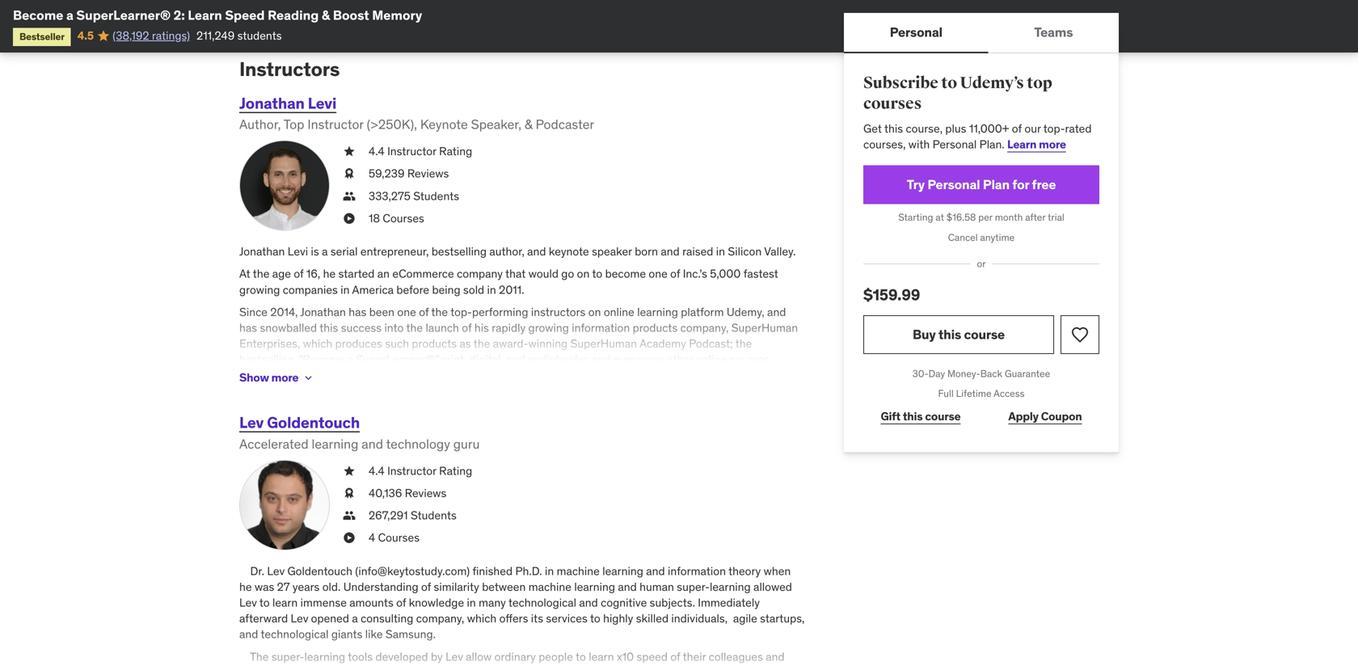 Task type: describe. For each thing, give the bounding box(es) containing it.
sold
[[463, 282, 484, 297]]

(>250k),
[[367, 116, 417, 133]]

jonathan levi link
[[239, 93, 337, 113]]

lev goldentouch accelerated learning and technology guru
[[239, 413, 480, 452]]

solve
[[340, 665, 366, 666]]

rating for goldentouch
[[439, 464, 472, 478]]

of left inc.'s
[[670, 267, 680, 281]]

the up launch
[[431, 305, 448, 319]]

jonathan for jonathan levi is a serial entrepreneur, bestselling author, and keynote speaker born and raised in silicon valley. at the age of 16, he started an ecommerce company that would go on to become one of inc.'s 5,000 fastest growing companies in america before being sold in 2011.
[[239, 244, 285, 259]]

more for learn more
[[1039, 137, 1066, 152]]

try
[[907, 176, 925, 193]]

and down the 'startups,' at the right of the page
[[766, 650, 785, 664]]

lifetime
[[956, 387, 992, 400]]

subscribe to udemy's top courses
[[864, 73, 1053, 114]]

and up human
[[646, 564, 665, 578]]

personal inside get this course, plus 11,000+ of our top-rated courses, with personal plan.
[[933, 137, 977, 152]]

one inside jonathan levi is a serial entrepreneur, bestselling author, and keynote speaker born and raised in silicon valley. at the age of 16, he started an ecommerce company that would go on to become one of inc.'s 5,000 fastest growing companies in america before being sold in 2011.
[[649, 267, 668, 281]]

instructor inside the jonathan levi author, top instructor (>250k), keynote speaker, & podcaster
[[308, 116, 364, 133]]

1 horizontal spatial has
[[349, 305, 367, 319]]

on inside since 2014, jonathan has been one of the top-performing instructors on online learning platform udemy, and has snowballed this success into the launch of his rapidly growing information products company, superhuman enterprises, which produces such products as the award-winning superhuman academy podcast; the bestselling
[[588, 305, 601, 319]]

understanding
[[343, 580, 419, 594]]

levi for jonathan levi author, top instructor (>250k), keynote speaker, & podcaster
[[308, 93, 337, 113]]

go
[[561, 267, 574, 281]]

a inside dr. lev goldentouch (info@keytostudy.com) finished ph.d. in machine learning and information theory when he was 27 years old. understanding of similarity between machine learning and human super-learning allowed lev to learn immense amounts of knowledge in many technological and cognitive subjects. immediately afterward lev opened a consulting company, which offers its services to highly skilled individuals,  agile startups, and technological giants like samsung. the super-learning tools developed by lev allow ordinary people to learn x10 speed of their colleagues and enable machines to solve extremely complex problems.
[[352, 611, 358, 626]]

0 horizontal spatial &
[[322, 7, 330, 23]]

at
[[239, 267, 250, 281]]

to down the was
[[259, 596, 270, 610]]

complex
[[422, 665, 464, 666]]

guru
[[453, 436, 480, 452]]

access
[[994, 387, 1025, 400]]

company
[[457, 267, 503, 281]]

between
[[482, 580, 526, 594]]

show more button
[[239, 362, 315, 394]]

with
[[909, 137, 930, 152]]

jonathan levi image
[[239, 140, 330, 231]]

of inside get this course, plus 11,000+ of our top-rated courses, with personal plan.
[[1012, 121, 1022, 136]]

starting at $16.58 per month after trial cancel anytime
[[898, 211, 1065, 244]]

reading
[[268, 7, 319, 23]]

teams
[[1034, 24, 1073, 40]]

boost
[[333, 7, 369, 23]]

5,000
[[710, 267, 741, 281]]

online for top-
[[604, 305, 635, 319]]

keynote
[[549, 244, 589, 259]]

lev up complex
[[446, 650, 463, 664]]

being
[[432, 282, 461, 297]]

0 vertical spatial learn
[[272, 596, 298, 610]]

trial
[[1048, 211, 1065, 224]]

audiobooks;
[[528, 352, 589, 367]]

technology
[[386, 436, 450, 452]]

online for courses
[[323, 368, 354, 383]]

superlearner®"
[[355, 352, 438, 367]]

0 horizontal spatial learn
[[188, 7, 222, 23]]

machines
[[276, 665, 325, 666]]

immediately
[[698, 596, 760, 610]]

apply coupon button
[[991, 401, 1100, 433]]

of left 16,
[[294, 267, 304, 281]]

gift this course
[[881, 409, 961, 424]]

growing inside jonathan levi is a serial entrepreneur, bestselling author, and keynote speaker born and raised in silicon valley. at the age of 16, he started an ecommerce company that would go on to become one of inc.'s 5,000 fastest growing companies in america before being sold in 2011.
[[239, 282, 280, 297]]

of up knowledge
[[421, 580, 431, 594]]

4
[[369, 530, 375, 545]]

0 vertical spatial machine
[[557, 564, 600, 578]]

ecommerce
[[393, 267, 454, 281]]

$159.99
[[864, 285, 920, 304]]

6 xsmall image from the top
[[343, 508, 356, 524]]

to left highly
[[590, 611, 601, 626]]

4.4 for goldentouch
[[369, 464, 385, 478]]

xsmall image for goldentouch
[[343, 530, 356, 546]]

and up "cognitive" on the left bottom of the page
[[618, 580, 637, 594]]

jonathan for jonathan levi author, top instructor (>250k), keynote speaker, & podcaster
[[239, 93, 305, 113]]

in right ph.d. at bottom
[[545, 564, 554, 578]]

59,239
[[369, 166, 405, 181]]

more for show more
[[271, 370, 299, 385]]

and inside since 2014, jonathan has been one of the top-performing instructors on online learning platform udemy, and has snowballed this success into the launch of his rapidly growing information products company, superhuman enterprises, which produces such products as the award-winning superhuman academy podcast; the bestselling
[[767, 305, 786, 319]]

speaker
[[592, 244, 632, 259]]

1 horizontal spatial products
[[633, 321, 678, 335]]

18
[[369, 211, 380, 225]]

"become a superlearner®"
[[297, 352, 438, 367]]

the down his
[[474, 336, 490, 351]]

tools
[[348, 650, 373, 664]]

immense
[[301, 596, 347, 610]]

winning
[[528, 336, 568, 351]]

become a superlearner® 2: learn speed reading & boost memory
[[13, 7, 422, 23]]

& inside the jonathan levi author, top instructor (>250k), keynote speaker, & podcaster
[[525, 116, 533, 133]]

lev inside 'lev goldentouch accelerated learning and technology guru'
[[239, 413, 264, 432]]

he inside jonathan levi is a serial entrepreneur, bestselling author, and keynote speaker born and raised in silicon valley. at the age of 16, he started an ecommerce company that would go on to become one of inc.'s 5,000 fastest growing companies in america before being sold in 2011.
[[323, 267, 336, 281]]

0 horizontal spatial has
[[239, 321, 257, 335]]

a inside jonathan levi is a serial entrepreneur, bestselling author, and keynote speaker born and raised in silicon valley. at the age of 16, he started an ecommerce company that would go on to become one of inc.'s 5,000 fastest growing companies in america before being sold in 2011.
[[322, 244, 328, 259]]

and down award-
[[506, 352, 525, 367]]

courses for lev goldentouch
[[378, 530, 420, 545]]

dr.
[[250, 564, 264, 578]]

enable
[[239, 665, 273, 666]]

the
[[250, 650, 269, 664]]

by
[[431, 650, 443, 664]]

reviews for levi
[[407, 166, 449, 181]]

like
[[365, 627, 383, 642]]

apply
[[1009, 409, 1039, 424]]

lev up "afterward"
[[239, 596, 257, 610]]

he inside dr. lev goldentouch (info@keytostudy.com) finished ph.d. in machine learning and information theory when he was 27 years old. understanding of similarity between machine learning and human super-learning allowed lev to learn immense amounts of knowledge in many technological and cognitive subjects. immediately afterward lev opened a consulting company, which offers its services to highly skilled individuals,  agile startups, and technological giants like samsung. the super-learning tools developed by lev allow ordinary people to learn x10 speed of their colleagues and enable machines to solve extremely complex problems.
[[239, 580, 252, 594]]

day
[[929, 367, 945, 380]]

1 vertical spatial online
[[696, 352, 727, 367]]

accelerated
[[239, 436, 309, 452]]

knowledge
[[409, 596, 464, 610]]

lev up 27
[[267, 564, 285, 578]]

this for gift this course
[[903, 409, 923, 424]]

services
[[546, 611, 588, 626]]

academy.
[[668, 368, 717, 383]]

buy this course
[[913, 326, 1005, 343]]

buy this course button
[[864, 315, 1054, 354]]

money-
[[948, 367, 981, 380]]

when
[[764, 564, 791, 578]]

free
[[1032, 176, 1056, 193]]

in down started
[[341, 282, 350, 297]]

bestselling inside since 2014, jonathan has been one of the top-performing instructors on online learning platform udemy, and has snowballed this success into the launch of his rapidly growing information products company, superhuman enterprises, which produces such products as the award-winning superhuman academy podcast; the bestselling
[[239, 352, 294, 367]]

2:
[[173, 7, 185, 23]]

launch
[[426, 321, 459, 335]]

1 xsmall image from the top
[[343, 144, 356, 159]]

top
[[284, 116, 304, 133]]

of left his
[[462, 321, 472, 335]]

other
[[667, 352, 694, 367]]

bestselling inside jonathan levi is a serial entrepreneur, bestselling author, and keynote speaker born and raised in silicon valley. at the age of 16, he started an ecommerce company that would go on to become one of inc.'s 5,000 fastest growing companies in america before being sold in 2011.
[[432, 244, 487, 259]]

11,000+
[[969, 121, 1009, 136]]

0 vertical spatial super-
[[677, 580, 710, 594]]

0 horizontal spatial products
[[412, 336, 457, 351]]

cancel
[[948, 231, 978, 244]]

anytime
[[980, 231, 1015, 244]]

0 vertical spatial superhuman
[[732, 321, 798, 335]]

courses inside subscribe to udemy's top courses
[[864, 94, 922, 114]]

since 2014, jonathan has been one of the top-performing instructors on online learning platform udemy, and has snowballed this success into the launch of his rapidly growing information products company, superhuman enterprises, which produces such products as the award-winning superhuman academy podcast; the bestselling
[[239, 305, 798, 367]]

of left their
[[671, 650, 680, 664]]

to right people
[[576, 650, 586, 664]]

and right "born"
[[661, 244, 680, 259]]

personal button
[[844, 13, 989, 52]]

1 horizontal spatial learn
[[589, 650, 614, 664]]

companies
[[283, 282, 338, 297]]

0 horizontal spatial super-
[[272, 650, 304, 664]]

superlearner®
[[76, 7, 171, 23]]

back
[[981, 367, 1003, 380]]

16,
[[306, 267, 320, 281]]

amounts
[[350, 596, 394, 610]]

of up the consulting
[[396, 596, 406, 610]]

rating for levi
[[439, 144, 472, 159]]

lev goldentouch image
[[239, 460, 330, 550]]

inc.'s
[[683, 267, 707, 281]]

giants
[[331, 627, 363, 642]]

this for get this course, plus 11,000+ of our top-rated courses, with personal plan.
[[885, 121, 903, 136]]

to inside subscribe to udemy's top courses
[[941, 73, 957, 93]]

author,
[[239, 116, 281, 133]]

company, inside dr. lev goldentouch (info@keytostudy.com) finished ph.d. in machine learning and information theory when he was 27 years old. understanding of similarity between machine learning and human super-learning allowed lev to learn immense amounts of knowledge in many technological and cognitive subjects. immediately afterward lev opened a consulting company, which offers its services to highly skilled individuals,  agile startups, and technological giants like samsung. the super-learning tools developed by lev allow ordinary people to learn x10 speed of their colleagues and enable machines to solve extremely complex problems.
[[416, 611, 464, 626]]

udemy,
[[727, 305, 765, 319]]

personal inside button
[[890, 24, 943, 40]]

a right become
[[66, 7, 73, 23]]

lev down immense
[[291, 611, 308, 626]]

speed
[[637, 650, 668, 664]]

xsmall image inside the show more button
[[302, 372, 315, 385]]

such
[[385, 336, 409, 351]]

1 horizontal spatial superhuman
[[571, 336, 637, 351]]

try personal plan for free
[[907, 176, 1056, 193]]



Task type: locate. For each thing, give the bounding box(es) containing it.
top- up launch
[[451, 305, 472, 319]]

a
[[66, 7, 73, 23], [322, 244, 328, 259], [346, 352, 352, 367], [352, 611, 358, 626]]

to left solve
[[327, 665, 338, 666]]

their
[[683, 650, 706, 664]]

serial
[[331, 244, 358, 259]]

wishlist image
[[1071, 325, 1090, 344]]

1 vertical spatial &
[[525, 116, 533, 133]]

goldentouch
[[267, 413, 360, 432], [287, 564, 353, 578]]

0 vertical spatial information
[[572, 321, 630, 335]]

super- up subjects.
[[677, 580, 710, 594]]

xsmall image
[[343, 144, 356, 159], [343, 166, 356, 182], [343, 188, 356, 204], [343, 463, 356, 479], [343, 485, 356, 501], [343, 508, 356, 524]]

0 vertical spatial which
[[303, 336, 333, 351]]

27
[[277, 580, 290, 594]]

jonathan inside since 2014, jonathan has been one of the top-performing instructors on online learning platform udemy, and has snowballed this success into the launch of his rapidly growing information products company, superhuman enterprises, which produces such products as the award-winning superhuman academy podcast; the bestselling
[[300, 305, 346, 319]]

would
[[529, 267, 559, 281]]

2 rating from the top
[[439, 464, 472, 478]]

instructor for goldentouch
[[387, 464, 436, 478]]

in
[[716, 244, 725, 259], [341, 282, 350, 297], [487, 282, 496, 297], [545, 564, 554, 578], [467, 596, 476, 610]]

1 vertical spatial more
[[271, 370, 299, 385]]

goldentouch inside dr. lev goldentouch (info@keytostudy.com) finished ph.d. in machine learning and information theory when he was 27 years old. understanding of similarity between machine learning and human super-learning allowed lev to learn immense amounts of knowledge in many technological and cognitive subjects. immediately afterward lev opened a consulting company, which offers its services to highly skilled individuals,  agile startups, and technological giants like samsung. the super-learning tools developed by lev allow ordinary people to learn x10 speed of their colleagues and enable machines to solve extremely complex problems.
[[287, 564, 353, 578]]

been
[[369, 305, 395, 319]]

levi for jonathan levi is a serial entrepreneur, bestselling author, and keynote speaker born and raised in silicon valley. at the age of 16, he started an ecommerce company that would go on to become one of inc.'s 5,000 fastest growing companies in america before being sold in 2011.
[[288, 244, 308, 259]]

in right sold
[[487, 282, 496, 297]]

0 vertical spatial online
[[604, 305, 635, 319]]

0 horizontal spatial technological
[[261, 627, 329, 642]]

learn
[[188, 7, 222, 23], [1008, 137, 1037, 152]]

the down udemy,
[[736, 336, 752, 351]]

growing up winning
[[528, 321, 569, 335]]

online down podcast;
[[696, 352, 727, 367]]

(38,192 ratings)
[[113, 28, 190, 43]]

reviews up 267,291 students at bottom left
[[405, 486, 447, 500]]

information down instructors
[[572, 321, 630, 335]]

more inside button
[[271, 370, 299, 385]]

0 vertical spatial jonathan
[[239, 93, 305, 113]]

1 horizontal spatial super-
[[677, 580, 710, 594]]

highly
[[603, 611, 633, 626]]

0 vertical spatial on
[[577, 267, 590, 281]]

into
[[384, 321, 404, 335]]

courses down 333,275 students at the left of page
[[383, 211, 424, 225]]

1 vertical spatial which
[[467, 611, 497, 626]]

0 vertical spatial top-
[[1044, 121, 1065, 136]]

one inside since 2014, jonathan has been one of the top-performing instructors on online learning platform udemy, and has snowballed this success into the launch of his rapidly growing information products company, superhuman enterprises, which produces such products as the award-winning superhuman academy podcast; the bestselling
[[397, 305, 416, 319]]

plus
[[946, 121, 967, 136]]

0 vertical spatial one
[[649, 267, 668, 281]]

a down the produces on the bottom left
[[346, 352, 352, 367]]

information inside since 2014, jonathan has been one of the top-performing instructors on online learning platform udemy, and has snowballed this success into the launch of his rapidly growing information products company, superhuman enterprises, which produces such products as the award-winning superhuman academy podcast; the bestselling
[[572, 321, 630, 335]]

this right buy
[[939, 326, 962, 343]]

allowed
[[754, 580, 792, 594]]

course for buy this course
[[964, 326, 1005, 343]]

online inside since 2014, jonathan has been one of the top-performing instructors on online learning platform udemy, and has snowballed this success into the launch of his rapidly growing information products company, superhuman enterprises, which produces such products as the award-winning superhuman academy podcast; the bestselling
[[604, 305, 635, 319]]

on right instructors
[[588, 305, 601, 319]]

267,291
[[369, 508, 408, 523]]

the right into
[[406, 321, 423, 335]]

0 horizontal spatial he
[[239, 580, 252, 594]]

superhuman up branding
[[571, 336, 637, 351]]

reviews for goldentouch
[[405, 486, 447, 500]]

x10
[[617, 650, 634, 664]]

0 vertical spatial courses
[[864, 94, 922, 114]]

0 vertical spatial goldentouch
[[267, 413, 360, 432]]

1 horizontal spatial online
[[604, 305, 635, 319]]

xsmall image
[[343, 211, 356, 226], [302, 372, 315, 385], [343, 530, 356, 546]]

learning inside since 2014, jonathan has been one of the top-performing instructors on online learning platform udemy, and has snowballed this success into the launch of his rapidly growing information products company, superhuman enterprises, which produces such products as the award-winning superhuman academy podcast; the bestselling
[[637, 305, 678, 319]]

goldentouch up old.
[[287, 564, 353, 578]]

extremely
[[369, 665, 419, 666]]

&
[[322, 7, 330, 23], [525, 116, 533, 133]]

bestseller
[[19, 30, 64, 43]]

1 rating from the top
[[439, 144, 472, 159]]

on inside jonathan levi is a serial entrepreneur, bestselling author, and keynote speaker born and raised in silicon valley. at the age of 16, he started an ecommerce company that would go on to become one of inc.'s 5,000 fastest growing companies in america before being sold in 2011.
[[577, 267, 590, 281]]

and up services
[[579, 596, 598, 610]]

to
[[941, 73, 957, 93], [592, 267, 603, 281], [259, 596, 270, 610], [590, 611, 601, 626], [576, 650, 586, 664], [327, 665, 338, 666]]

learn up 211,249
[[188, 7, 222, 23]]

teams button
[[989, 13, 1119, 52]]

has down since
[[239, 321, 257, 335]]

2 horizontal spatial superhuman
[[732, 321, 798, 335]]

this inside buy this course button
[[939, 326, 962, 343]]

1 vertical spatial personal
[[933, 137, 977, 152]]

has up success
[[349, 305, 367, 319]]

gift
[[881, 409, 901, 424]]

1 vertical spatial 4.4
[[369, 464, 385, 478]]

which down many
[[467, 611, 497, 626]]

30-day money-back guarantee full lifetime access
[[913, 367, 1051, 400]]

1 vertical spatial reviews
[[405, 486, 447, 500]]

of left our
[[1012, 121, 1022, 136]]

ph.d.
[[515, 564, 542, 578]]

technological
[[509, 596, 577, 610], [261, 627, 329, 642]]

in right raised
[[716, 244, 725, 259]]

1 horizontal spatial &
[[525, 116, 533, 133]]

jonathan up at
[[239, 244, 285, 259]]

1 vertical spatial course
[[925, 409, 961, 424]]

1 vertical spatial has
[[239, 321, 257, 335]]

growing inside since 2014, jonathan has been one of the top-performing instructors on online learning platform udemy, and has snowballed this success into the launch of his rapidly growing information products company, superhuman enterprises, which produces such products as the award-winning superhuman academy podcast; the bestselling
[[528, 321, 569, 335]]

colleagues
[[709, 650, 763, 664]]

2 vertical spatial xsmall image
[[343, 530, 356, 546]]

course,
[[906, 121, 943, 136]]

students down 40,136 reviews
[[411, 508, 457, 523]]

1 vertical spatial courses
[[730, 352, 769, 367]]

students for goldentouch
[[411, 508, 457, 523]]

2011.
[[499, 282, 524, 297]]

1 vertical spatial machine
[[529, 580, 572, 594]]

xsmall image for levi
[[343, 211, 356, 226]]

lev
[[239, 413, 264, 432], [267, 564, 285, 578], [239, 596, 257, 610], [291, 611, 308, 626], [446, 650, 463, 664]]

old.
[[322, 580, 341, 594]]

reviews
[[407, 166, 449, 181], [405, 486, 447, 500]]

59,239 reviews
[[369, 166, 449, 181]]

1 vertical spatial top-
[[451, 305, 472, 319]]

2 vertical spatial personal
[[928, 176, 980, 193]]

reviews up 333,275 students at the left of page
[[407, 166, 449, 181]]

learn more
[[1008, 137, 1066, 152]]

learn more link
[[1008, 137, 1066, 152]]

more left own
[[271, 370, 299, 385]]

this right gift
[[903, 409, 923, 424]]

& left boost
[[322, 7, 330, 23]]

this inside "gift this course" link
[[903, 409, 923, 424]]

1 horizontal spatial bestselling
[[432, 244, 487, 259]]

snowballed
[[260, 321, 317, 335]]

1 vertical spatial goldentouch
[[287, 564, 353, 578]]

1 horizontal spatial he
[[323, 267, 336, 281]]

(38,192
[[113, 28, 149, 43]]

courses inside print, digital, and audiobooks; and numerous other online courses through it's own online training portals, superhuman academy® and branding you™ academy.
[[730, 352, 769, 367]]

0 horizontal spatial learn
[[272, 596, 298, 610]]

and down "afterward"
[[239, 627, 258, 642]]

1 vertical spatial instructor
[[387, 144, 436, 159]]

after
[[1025, 211, 1046, 224]]

1 4.4 from the top
[[369, 144, 385, 159]]

online down "become
[[323, 368, 354, 383]]

company, down knowledge
[[416, 611, 464, 626]]

jonathan inside jonathan levi is a serial entrepreneur, bestselling author, and keynote speaker born and raised in silicon valley. at the age of 16, he started an ecommerce company that would go on to become one of inc.'s 5,000 fastest growing companies in america before being sold in 2011.
[[239, 244, 285, 259]]

levi inside the jonathan levi author, top instructor (>250k), keynote speaker, & podcaster
[[308, 93, 337, 113]]

academy®
[[507, 368, 564, 383]]

students
[[237, 28, 282, 43]]

0 horizontal spatial which
[[303, 336, 333, 351]]

instructor right top
[[308, 116, 364, 133]]

1 vertical spatial superhuman
[[571, 336, 637, 351]]

0 horizontal spatial top-
[[451, 305, 472, 319]]

print, digital, and audiobooks; and numerous other online courses through it's own online training portals, superhuman academy® and branding you™ academy.
[[239, 352, 769, 383]]

people
[[539, 650, 573, 664]]

rating
[[439, 144, 472, 159], [439, 464, 472, 478]]

this inside since 2014, jonathan has been one of the top-performing instructors on online learning platform udemy, and has snowballed this success into the launch of his rapidly growing information products company, superhuman enterprises, which produces such products as the award-winning superhuman academy podcast; the bestselling
[[320, 321, 338, 335]]

month
[[995, 211, 1023, 224]]

course inside button
[[964, 326, 1005, 343]]

allow
[[466, 650, 492, 664]]

he
[[323, 267, 336, 281], [239, 580, 252, 594]]

0 vertical spatial xsmall image
[[343, 211, 356, 226]]

learn down our
[[1008, 137, 1037, 152]]

at
[[936, 211, 944, 224]]

superhuman down digital,
[[438, 368, 505, 383]]

courses down podcast;
[[730, 352, 769, 367]]

speed
[[225, 7, 265, 23]]

to left udemy's
[[941, 73, 957, 93]]

bestselling down enterprises,
[[239, 352, 294, 367]]

0 vertical spatial technological
[[509, 596, 577, 610]]

0 vertical spatial growing
[[239, 282, 280, 297]]

on right go
[[577, 267, 590, 281]]

memory
[[372, 7, 422, 23]]

or
[[977, 258, 986, 270]]

0 vertical spatial more
[[1039, 137, 1066, 152]]

jonathan up author,
[[239, 93, 305, 113]]

of up launch
[[419, 305, 429, 319]]

1 horizontal spatial top-
[[1044, 121, 1065, 136]]

was
[[255, 580, 274, 594]]

1 horizontal spatial which
[[467, 611, 497, 626]]

jonathan down companies
[[300, 305, 346, 319]]

ratings)
[[152, 28, 190, 43]]

subjects.
[[650, 596, 695, 610]]

0 horizontal spatial company,
[[416, 611, 464, 626]]

333,275
[[369, 189, 411, 203]]

this inside get this course, plus 11,000+ of our top-rated courses, with personal plan.
[[885, 121, 903, 136]]

and left technology
[[362, 436, 383, 452]]

0 horizontal spatial course
[[925, 409, 961, 424]]

4.4 instructor rating up 59,239 reviews
[[369, 144, 472, 159]]

and inside 'lev goldentouch accelerated learning and technology guru'
[[362, 436, 383, 452]]

1 horizontal spatial information
[[668, 564, 726, 578]]

1 horizontal spatial one
[[649, 267, 668, 281]]

get this course, plus 11,000+ of our top-rated courses, with personal plan.
[[864, 121, 1092, 152]]

4.4 instructor rating for jonathan levi
[[369, 144, 472, 159]]

1 horizontal spatial company,
[[681, 321, 729, 335]]

one down "born"
[[649, 267, 668, 281]]

jonathan levi is a serial entrepreneur, bestselling author, and keynote speaker born and raised in silicon valley. at the age of 16, he started an ecommerce company that would go on to become one of inc.'s 5,000 fastest growing companies in america before being sold in 2011.
[[239, 244, 796, 297]]

levi inside jonathan levi is a serial entrepreneur, bestselling author, and keynote speaker born and raised in silicon valley. at the age of 16, he started an ecommerce company that would go on to become one of inc.'s 5,000 fastest growing companies in america before being sold in 2011.
[[288, 244, 308, 259]]

which inside dr. lev goldentouch (info@keytostudy.com) finished ph.d. in machine learning and information theory when he was 27 years old. understanding of similarity between machine learning and human super-learning allowed lev to learn immense amounts of knowledge in many technological and cognitive subjects. immediately afterward lev opened a consulting company, which offers its services to highly skilled individuals,  agile startups, and technological giants like samsung. the super-learning tools developed by lev allow ordinary people to learn x10 speed of their colleagues and enable machines to solve extremely complex problems.
[[467, 611, 497, 626]]

1 horizontal spatial courses
[[864, 94, 922, 114]]

become
[[13, 7, 63, 23]]

this for buy this course
[[939, 326, 962, 343]]

platform
[[681, 305, 724, 319]]

per
[[979, 211, 993, 224]]

courses down subscribe
[[864, 94, 922, 114]]

course
[[964, 326, 1005, 343], [925, 409, 961, 424]]

superhuman inside print, digital, and audiobooks; and numerous other online courses through it's own online training portals, superhuman academy® and branding you™ academy.
[[438, 368, 505, 383]]

superhuman down udemy,
[[732, 321, 798, 335]]

personal
[[890, 24, 943, 40], [933, 137, 977, 152], [928, 176, 980, 193]]

courses down 267,291
[[378, 530, 420, 545]]

and up branding
[[592, 352, 611, 367]]

1 vertical spatial information
[[668, 564, 726, 578]]

0 vertical spatial products
[[633, 321, 678, 335]]

machine up services
[[557, 564, 600, 578]]

company, inside since 2014, jonathan has been one of the top-performing instructors on online learning platform udemy, and has snowballed this success into the launch of his rapidly growing information products company, superhuman enterprises, which produces such products as the award-winning superhuman academy podcast; the bestselling
[[681, 321, 729, 335]]

1 vertical spatial jonathan
[[239, 244, 285, 259]]

4.4 instructor rating for lev goldentouch
[[369, 464, 472, 478]]

the
[[253, 267, 270, 281], [431, 305, 448, 319], [406, 321, 423, 335], [474, 336, 490, 351], [736, 336, 752, 351]]

numerous
[[614, 352, 664, 367]]

award-
[[493, 336, 528, 351]]

1 vertical spatial technological
[[261, 627, 329, 642]]

1 vertical spatial bestselling
[[239, 352, 294, 367]]

opened
[[311, 611, 349, 626]]

4 xsmall image from the top
[[343, 463, 356, 479]]

1 4.4 instructor rating from the top
[[369, 144, 472, 159]]

and right udemy,
[[767, 305, 786, 319]]

2014,
[[270, 305, 298, 319]]

0 vertical spatial personal
[[890, 24, 943, 40]]

tab list
[[844, 13, 1119, 53]]

students for levi
[[413, 189, 459, 203]]

top- inside since 2014, jonathan has been one of the top-performing instructors on online learning platform udemy, and has snowballed this success into the launch of his rapidly growing information products company, superhuman enterprises, which produces such products as the award-winning superhuman academy podcast; the bestselling
[[451, 305, 472, 319]]

levi left "is"
[[288, 244, 308, 259]]

instructor for levi
[[387, 144, 436, 159]]

instructor up 40,136 reviews
[[387, 464, 436, 478]]

super- up machines
[[272, 650, 304, 664]]

personal down plus
[[933, 137, 977, 152]]

learn left x10
[[589, 650, 614, 664]]

lev up accelerated
[[239, 413, 264, 432]]

rating down "guru"
[[439, 464, 472, 478]]

0 vertical spatial 4.4
[[369, 144, 385, 159]]

learn
[[272, 596, 298, 610], [589, 650, 614, 664]]

jonathan inside the jonathan levi author, top instructor (>250k), keynote speaker, & podcaster
[[239, 93, 305, 113]]

students down 59,239 reviews
[[413, 189, 459, 203]]

1 vertical spatial rating
[[439, 464, 472, 478]]

buy
[[913, 326, 936, 343]]

course down full
[[925, 409, 961, 424]]

0 vertical spatial course
[[964, 326, 1005, 343]]

0 horizontal spatial information
[[572, 321, 630, 335]]

become
[[605, 267, 646, 281]]

2 4.4 from the top
[[369, 464, 385, 478]]

0 horizontal spatial bestselling
[[239, 352, 294, 367]]

course for gift this course
[[925, 409, 961, 424]]

4.4 up 59,239
[[369, 144, 385, 159]]

1 vertical spatial one
[[397, 305, 416, 319]]

xsmall image left 18
[[343, 211, 356, 226]]

0 horizontal spatial more
[[271, 370, 299, 385]]

xsmall image right it's
[[302, 372, 315, 385]]

technological up machines
[[261, 627, 329, 642]]

instructor up 59,239 reviews
[[387, 144, 436, 159]]

1 vertical spatial growing
[[528, 321, 569, 335]]

0 horizontal spatial superhuman
[[438, 368, 505, 383]]

information inside dr. lev goldentouch (info@keytostudy.com) finished ph.d. in machine learning and information theory when he was 27 years old. understanding of similarity between machine learning and human super-learning allowed lev to learn immense amounts of knowledge in many technological and cognitive subjects. immediately afterward lev opened a consulting company, which offers its services to highly skilled individuals,  agile startups, and technological giants like samsung. the super-learning tools developed by lev allow ordinary people to learn x10 speed of their colleagues and enable machines to solve extremely complex problems.
[[668, 564, 726, 578]]

years
[[293, 580, 320, 594]]

2 xsmall image from the top
[[343, 166, 356, 182]]

1 horizontal spatial technological
[[509, 596, 577, 610]]

1 vertical spatial super-
[[272, 650, 304, 664]]

2 4.4 instructor rating from the top
[[369, 464, 472, 478]]

the right at
[[253, 267, 270, 281]]

technological up its
[[509, 596, 577, 610]]

3 xsmall image from the top
[[343, 188, 356, 204]]

information up subjects.
[[668, 564, 726, 578]]

1 vertical spatial courses
[[378, 530, 420, 545]]

1 vertical spatial company,
[[416, 611, 464, 626]]

udemy's
[[960, 73, 1024, 93]]

4.4 instructor rating up 40,136 reviews
[[369, 464, 472, 478]]

2 vertical spatial online
[[323, 368, 354, 383]]

rated
[[1065, 121, 1092, 136]]

1 horizontal spatial learn
[[1008, 137, 1037, 152]]

and up would
[[527, 244, 546, 259]]

2 vertical spatial instructor
[[387, 464, 436, 478]]

0 vertical spatial courses
[[383, 211, 424, 225]]

in left many
[[467, 596, 476, 610]]

bestselling
[[432, 244, 487, 259], [239, 352, 294, 367]]

1 vertical spatial he
[[239, 580, 252, 594]]

before
[[397, 282, 429, 297]]

0 vertical spatial levi
[[308, 93, 337, 113]]

40,136
[[369, 486, 402, 500]]

is
[[311, 244, 319, 259]]

jonathan levi author, top instructor (>250k), keynote speaker, & podcaster
[[239, 93, 594, 133]]

0 vertical spatial rating
[[439, 144, 472, 159]]

the inside jonathan levi is a serial entrepreneur, bestselling author, and keynote speaker born and raised in silicon valley. at the age of 16, he started an ecommerce company that would go on to become one of inc.'s 5,000 fastest growing companies in america before being sold in 2011.
[[253, 267, 270, 281]]

1 horizontal spatial more
[[1039, 137, 1066, 152]]

learning inside 'lev goldentouch accelerated learning and technology guru'
[[312, 436, 359, 452]]

1 vertical spatial 4.4 instructor rating
[[369, 464, 472, 478]]

raised
[[683, 244, 713, 259]]

4.4 for levi
[[369, 144, 385, 159]]

xsmall image left 4
[[343, 530, 356, 546]]

5 xsmall image from the top
[[343, 485, 356, 501]]

0 vertical spatial &
[[322, 7, 330, 23]]

more
[[1039, 137, 1066, 152], [271, 370, 299, 385]]

to down speaker
[[592, 267, 603, 281]]

1 vertical spatial xsmall image
[[302, 372, 315, 385]]

0 horizontal spatial online
[[323, 368, 354, 383]]

this up courses,
[[885, 121, 903, 136]]

0 horizontal spatial one
[[397, 305, 416, 319]]

1 vertical spatial on
[[588, 305, 601, 319]]

courses for jonathan levi
[[383, 211, 424, 225]]

top- inside get this course, plus 11,000+ of our top-rated courses, with personal plan.
[[1044, 121, 1065, 136]]

4.4 up 40,136
[[369, 464, 385, 478]]

0 vertical spatial has
[[349, 305, 367, 319]]

course up 'back'
[[964, 326, 1005, 343]]

levi down the instructors
[[308, 93, 337, 113]]

show more
[[239, 370, 299, 385]]

goldentouch inside 'lev goldentouch accelerated learning and technology guru'
[[267, 413, 360, 432]]

267,291 students
[[369, 508, 457, 523]]

he left the was
[[239, 580, 252, 594]]

through
[[239, 368, 279, 383]]

1 vertical spatial levi
[[288, 244, 308, 259]]

2 vertical spatial jonathan
[[300, 305, 346, 319]]

2 vertical spatial superhuman
[[438, 368, 505, 383]]

print,
[[440, 352, 467, 367]]

to inside jonathan levi is a serial entrepreneur, bestselling author, and keynote speaker born and raised in silicon valley. at the age of 16, he started an ecommerce company that would go on to become one of inc.'s 5,000 fastest growing companies in america before being sold in 2011.
[[592, 267, 603, 281]]

which inside since 2014, jonathan has been one of the top-performing instructors on online learning platform udemy, and has snowballed this success into the launch of his rapidly growing information products company, superhuman enterprises, which produces such products as the award-winning superhuman academy podcast; the bestselling
[[303, 336, 333, 351]]

tab list containing personal
[[844, 13, 1119, 53]]

0 horizontal spatial growing
[[239, 282, 280, 297]]

ordinary
[[495, 650, 536, 664]]

0 vertical spatial he
[[323, 267, 336, 281]]

produces
[[335, 336, 382, 351]]

goldentouch up accelerated
[[267, 413, 360, 432]]

and down audiobooks;
[[566, 368, 585, 383]]

0 vertical spatial 4.4 instructor rating
[[369, 144, 472, 159]]

company, down platform
[[681, 321, 729, 335]]

a up giants
[[352, 611, 358, 626]]

our
[[1025, 121, 1041, 136]]



Task type: vqa. For each thing, say whether or not it's contained in the screenshot.
Unity Setup
no



